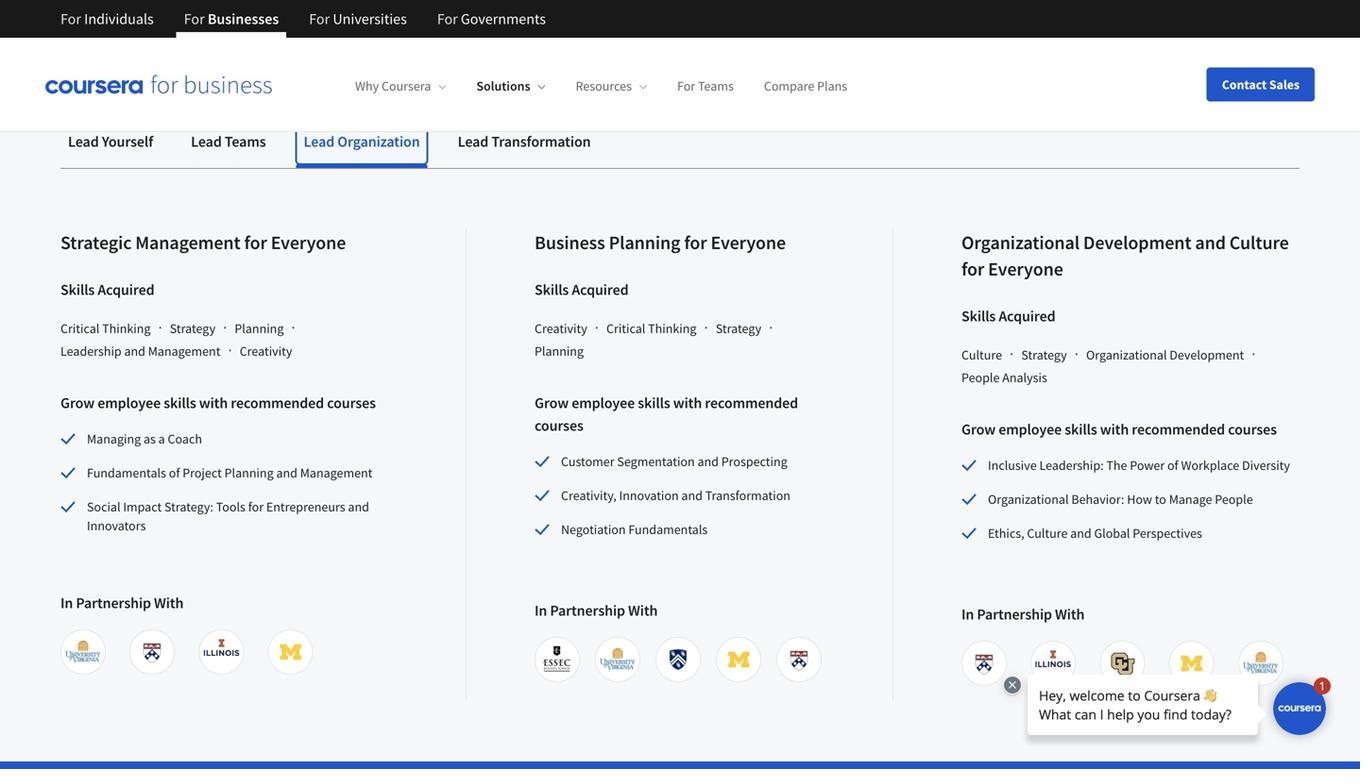 Task type: locate. For each thing, give the bounding box(es) containing it.
acquired
[[98, 281, 154, 299], [572, 281, 629, 299], [999, 307, 1056, 326]]

development for organizational development and culture for everyone
[[1084, 231, 1192, 255]]

level right advanced
[[593, 0, 630, 21]]

in partnership with down "innovators" on the left bottom of page
[[60, 594, 184, 613]]

grow up the managing
[[60, 394, 95, 413]]

university of michigan image
[[272, 634, 309, 672], [1173, 645, 1211, 683]]

with up the
[[1100, 420, 1129, 439]]

development for organizational development people analysis
[[1170, 347, 1244, 364]]

skills acquired down business
[[535, 281, 629, 299]]

acquired down business
[[572, 281, 629, 299]]

workplace
[[1181, 457, 1240, 474]]

in partnership with for strategic management for everyone
[[60, 594, 184, 613]]

1 horizontal spatial in partnership with
[[535, 602, 658, 621]]

power
[[1130, 457, 1165, 474]]

university of michigan image
[[720, 641, 758, 679]]

organizational development people analysis
[[962, 347, 1244, 386]]

of left project
[[169, 465, 180, 482]]

for left governments on the top left
[[437, 9, 458, 28]]

organizational behavior: how to manage people
[[988, 491, 1253, 508]]

employee up inclusive
[[999, 420, 1062, 439]]

with up coach
[[199, 394, 228, 413]]

grow employee skills with recommended courses up customer segmentation and prospecting
[[535, 394, 798, 436]]

grow for organizational development and culture for everyone
[[962, 420, 996, 439]]

planning
[[609, 231, 681, 255], [235, 320, 284, 337], [535, 343, 584, 360], [224, 465, 274, 482]]

0 horizontal spatial partnership
[[76, 594, 151, 613]]

employee
[[98, 394, 161, 413], [572, 394, 635, 413], [999, 420, 1062, 439]]

management up coach
[[148, 343, 221, 360]]

manage
[[1169, 491, 1213, 508]]

contact
[[1222, 76, 1267, 93]]

transformation down solutions link
[[492, 132, 591, 151]]

0 vertical spatial organizational
[[962, 231, 1080, 255]]

the
[[1107, 457, 1128, 474]]

effective
[[106, 0, 173, 21]]

2 level from the left
[[593, 0, 630, 21]]

2 horizontal spatial culture
[[1230, 231, 1289, 255]]

development inside organizational development and culture for everyone
[[1084, 231, 1192, 255]]

2 horizontal spatial university of pennsylvania (wharton) logo image
[[966, 645, 1003, 683]]

innovation
[[619, 487, 679, 504]]

grow
[[60, 394, 95, 413], [535, 394, 569, 413], [962, 420, 996, 439]]

2 horizontal spatial everyone
[[988, 257, 1064, 281]]

lead yourself button
[[60, 119, 161, 164]]

segmentation
[[617, 453, 695, 470]]

0 horizontal spatial culture
[[962, 347, 1002, 364]]

management
[[135, 231, 241, 255], [148, 343, 221, 360], [300, 465, 373, 482]]

leadership
[[60, 343, 122, 360]]

for left 'individuals'
[[60, 9, 81, 28]]

1 vertical spatial organizational
[[1086, 347, 1167, 364]]

teams inside button
[[225, 132, 266, 151]]

2 horizontal spatial partnership
[[977, 606, 1052, 624]]

critical thinking down business planning for everyone
[[607, 320, 697, 337]]

transformation down prospecting in the bottom right of the page
[[705, 487, 791, 504]]

skills for management
[[164, 394, 196, 413]]

grow for strategic management for everyone
[[60, 394, 95, 413]]

and inside social impact strategy: tools for entrepreneurs and innovators
[[348, 499, 369, 516]]

2 vertical spatial organizational
[[988, 491, 1069, 508]]

1 horizontal spatial skills
[[638, 394, 670, 413]]

employee for business
[[572, 394, 635, 413]]

entrepreneurs
[[266, 499, 345, 516]]

acquired up analysis
[[999, 307, 1056, 326]]

partnership for organizational development and culture for everyone
[[977, 606, 1052, 624]]

0 horizontal spatial in partnership with
[[60, 594, 184, 613]]

creativity
[[535, 320, 587, 337], [240, 343, 292, 360]]

1 horizontal spatial university of pennsylvania (wharton) logo image
[[780, 641, 818, 679]]

lead for lead teams
[[191, 132, 222, 151]]

2 horizontal spatial strategy
[[1022, 347, 1067, 364]]

1 horizontal spatial transformation
[[705, 487, 791, 504]]

content tabs tab list
[[60, 119, 1300, 168]]

0 horizontal spatial university of michigan image
[[272, 634, 309, 672]]

2 horizontal spatial recommended
[[1132, 420, 1225, 439]]

critical down business planning for everyone
[[607, 320, 646, 337]]

2 horizontal spatial in partnership with
[[962, 606, 1085, 624]]

1 horizontal spatial skills
[[535, 281, 569, 299]]

2 horizontal spatial skills
[[962, 307, 996, 326]]

for left the on the top left of the page
[[184, 9, 205, 28]]

1 horizontal spatial with
[[628, 602, 658, 621]]

critical thinking up leadership
[[60, 320, 151, 337]]

organizational for organizational behavior: how to manage people
[[988, 491, 1069, 508]]

skills up the 'leadership:'
[[1065, 420, 1097, 439]]

1 vertical spatial culture
[[962, 347, 1002, 364]]

with for planning
[[628, 602, 658, 621]]

to left drive
[[971, 0, 987, 21]]

across
[[152, 20, 203, 44]]

3 lead from the left
[[304, 132, 335, 151]]

2 horizontal spatial employee
[[999, 420, 1062, 439]]

with left beginner on the top left of the page
[[366, 0, 401, 21]]

with for business planning for everyone
[[673, 394, 702, 413]]

1 horizontal spatial courses
[[535, 417, 584, 436]]

teams
[[698, 78, 734, 95], [225, 132, 266, 151]]

1 horizontal spatial partnership
[[550, 602, 625, 621]]

0 vertical spatial culture
[[1230, 231, 1289, 255]]

0 horizontal spatial grow
[[60, 394, 95, 413]]

in
[[60, 594, 73, 613], [535, 602, 547, 621], [962, 606, 974, 624]]

strategy planning
[[535, 320, 762, 360]]

1 horizontal spatial employee
[[572, 394, 635, 413]]

skills acquired for organizational
[[962, 307, 1056, 326]]

skills up segmentation
[[638, 394, 670, 413]]

0 horizontal spatial thinking
[[102, 320, 151, 337]]

organizational
[[962, 231, 1080, 255], [1086, 347, 1167, 364], [988, 491, 1069, 508]]

0 horizontal spatial employee
[[98, 394, 161, 413]]

0 horizontal spatial fundamentals
[[87, 465, 166, 482]]

for inside social impact strategy: tools for entrepreneurs and innovators
[[248, 499, 264, 516]]

skills
[[164, 394, 196, 413], [638, 394, 670, 413], [1065, 420, 1097, 439]]

1 horizontal spatial people
[[1215, 491, 1253, 508]]

in for organizational development and culture for everyone
[[962, 606, 974, 624]]

1 lead from the left
[[68, 132, 99, 151]]

courses inside grow employee skills with recommended courses
[[535, 417, 584, 436]]

1 horizontal spatial skills acquired
[[535, 281, 629, 299]]

organization
[[338, 132, 420, 151]]

organizational inside organizational development people analysis
[[1086, 347, 1167, 364]]

2 horizontal spatial courses
[[1228, 420, 1277, 439]]

of right power
[[1168, 457, 1179, 474]]

courses
[[327, 394, 376, 413], [535, 417, 584, 436], [1228, 420, 1277, 439]]

with
[[154, 594, 184, 613], [628, 602, 658, 621], [1055, 606, 1085, 624]]

acquired down strategic
[[98, 281, 154, 299]]

1 vertical spatial development
[[1170, 347, 1244, 364]]

2 lead from the left
[[191, 132, 222, 151]]

lead left organization
[[304, 132, 335, 151]]

recommended for management
[[231, 394, 324, 413]]

of
[[1168, 457, 1179, 474], [169, 465, 180, 482]]

every
[[278, 0, 321, 21]]

1 horizontal spatial critical
[[607, 320, 646, 337]]

partnership down "innovators" on the left bottom of page
[[76, 594, 151, 613]]

critical thinking
[[60, 320, 151, 337], [607, 320, 697, 337]]

compare plans link
[[764, 78, 848, 95]]

grow for business planning for everyone
[[535, 394, 569, 413]]

1 horizontal spatial level
[[593, 0, 630, 21]]

in for business planning for everyone
[[535, 602, 547, 621]]

to inside build effective managers at every level with beginner and advanced level leadership content, including 40+ skillsets to drive soft skill proficiency across the entire organization.
[[971, 0, 987, 21]]

lead teams button
[[183, 119, 274, 164]]

in partnership with down ethics, at the bottom right
[[962, 606, 1085, 624]]

recommended up power
[[1132, 420, 1225, 439]]

transformation
[[492, 132, 591, 151], [705, 487, 791, 504]]

strategic
[[60, 231, 132, 255]]

employee up the managing
[[98, 394, 161, 413]]

1 horizontal spatial acquired
[[572, 281, 629, 299]]

to
[[971, 0, 987, 21], [1155, 491, 1167, 508]]

lead organization tab panel
[[60, 169, 1300, 702]]

1 horizontal spatial everyone
[[711, 231, 786, 255]]

0 horizontal spatial critical
[[60, 320, 100, 337]]

0 horizontal spatial skills
[[164, 394, 196, 413]]

compare plans
[[764, 78, 848, 95]]

1 horizontal spatial to
[[1155, 491, 1167, 508]]

0 horizontal spatial creativity
[[240, 343, 292, 360]]

recommended up prospecting in the bottom right of the page
[[705, 394, 798, 413]]

diversity
[[1242, 457, 1290, 474]]

for left universities
[[309, 9, 330, 28]]

recommended inside grow employee skills with recommended courses
[[705, 394, 798, 413]]

management right strategic
[[135, 231, 241, 255]]

courses for business planning for everyone
[[535, 417, 584, 436]]

1 critical from the left
[[60, 320, 100, 337]]

2 horizontal spatial in
[[962, 606, 974, 624]]

thinking down business planning for everyone
[[648, 320, 697, 337]]

thinking
[[102, 320, 151, 337], [648, 320, 697, 337]]

for for individuals
[[60, 9, 81, 28]]

organizational development and culture for everyone
[[962, 231, 1289, 281]]

level
[[325, 0, 362, 21], [593, 0, 630, 21]]

lead left yourself at top
[[68, 132, 99, 151]]

acquired for strategic
[[98, 281, 154, 299]]

grow up inclusive
[[962, 420, 996, 439]]

0 horizontal spatial level
[[325, 0, 362, 21]]

for
[[60, 9, 81, 28], [184, 9, 205, 28], [309, 9, 330, 28], [437, 9, 458, 28], [677, 78, 695, 95]]

people left analysis
[[962, 369, 1000, 386]]

development inside organizational development people analysis
[[1170, 347, 1244, 364]]

culture
[[1230, 231, 1289, 255], [962, 347, 1002, 364], [1027, 525, 1068, 542]]

impact
[[123, 499, 162, 516]]

beginner
[[405, 0, 475, 21]]

grow employee skills with recommended courses up the
[[962, 420, 1277, 439]]

with for development
[[1055, 606, 1085, 624]]

partnership down ethics, at the bottom right
[[977, 606, 1052, 624]]

lead for lead transformation
[[458, 132, 489, 151]]

0 horizontal spatial in
[[60, 594, 73, 613]]

level right every
[[325, 0, 362, 21]]

image 198 image
[[64, 634, 102, 672], [599, 641, 637, 679], [1242, 645, 1280, 683]]

0 horizontal spatial courses
[[327, 394, 376, 413]]

1 horizontal spatial in
[[535, 602, 547, 621]]

for for businesses
[[184, 9, 205, 28]]

courses for strategic management for everyone
[[327, 394, 376, 413]]

negotiation fundamentals
[[561, 521, 708, 539]]

grow employee skills with recommended courses for development
[[962, 420, 1277, 439]]

with inside grow employee skills with recommended courses
[[673, 394, 702, 413]]

recommended up fundamentals of project planning and management
[[231, 394, 324, 413]]

in partnership with for organizational development and culture for everyone
[[962, 606, 1085, 624]]

grow employee skills with recommended courses up coach
[[60, 394, 376, 413]]

skills up coach
[[164, 394, 196, 413]]

fundamentals down the creativity, innovation and transformation
[[629, 521, 708, 539]]

2 horizontal spatial grow employee skills with recommended courses
[[962, 420, 1277, 439]]

1 vertical spatial creativity
[[240, 343, 292, 360]]

1 vertical spatial to
[[1155, 491, 1167, 508]]

perspectives
[[1133, 525, 1203, 542]]

1 horizontal spatial thinking
[[648, 320, 697, 337]]

people down workplace
[[1215, 491, 1253, 508]]

1 horizontal spatial recommended
[[705, 394, 798, 413]]

governments
[[461, 9, 546, 28]]

tools
[[216, 499, 246, 516]]

1 horizontal spatial strategy
[[716, 320, 762, 337]]

0 vertical spatial transformation
[[492, 132, 591, 151]]

thinking up leadership
[[102, 320, 151, 337]]

skills acquired up analysis
[[962, 307, 1056, 326]]

skills inside grow employee skills with recommended courses
[[638, 394, 670, 413]]

lead down coursera for business image
[[191, 132, 222, 151]]

skills
[[60, 281, 95, 299], [535, 281, 569, 299], [962, 307, 996, 326]]

0 vertical spatial to
[[971, 0, 987, 21]]

0 horizontal spatial transformation
[[492, 132, 591, 151]]

1 horizontal spatial university of michigan image
[[1173, 645, 1211, 683]]

with for strategic management for everyone
[[199, 394, 228, 413]]

0 horizontal spatial to
[[971, 0, 987, 21]]

0 horizontal spatial with
[[154, 594, 184, 613]]

0 vertical spatial teams
[[698, 78, 734, 95]]

yourself
[[102, 132, 153, 151]]

0 horizontal spatial strategy
[[170, 320, 216, 337]]

employee up customer
[[572, 394, 635, 413]]

skills for planning
[[638, 394, 670, 413]]

partnership up essec business school image on the left bottom of page
[[550, 602, 625, 621]]

banner navigation
[[45, 0, 561, 38]]

1 vertical spatial teams
[[225, 132, 266, 151]]

organizational inside organizational development and culture for everyone
[[962, 231, 1080, 255]]

illinios image
[[203, 634, 240, 672], [1035, 645, 1072, 683]]

critical up leadership
[[60, 320, 100, 337]]

0 horizontal spatial recommended
[[231, 394, 324, 413]]

4 lead from the left
[[458, 132, 489, 151]]

fundamentals down the managing
[[87, 465, 166, 482]]

skills for organizational development and culture for everyone
[[962, 307, 996, 326]]

1 horizontal spatial grow
[[535, 394, 569, 413]]

0 horizontal spatial university of pennsylvania (wharton) logo image
[[133, 634, 171, 672]]

2 horizontal spatial acquired
[[999, 307, 1056, 326]]

0 vertical spatial development
[[1084, 231, 1192, 255]]

culture inside organizational development and culture for everyone
[[1230, 231, 1289, 255]]

1 horizontal spatial teams
[[698, 78, 734, 95]]

and inside the planning leadership and management
[[124, 343, 145, 360]]

business
[[535, 231, 605, 255]]

people
[[962, 369, 1000, 386], [1215, 491, 1253, 508]]

1 horizontal spatial creativity
[[535, 320, 587, 337]]

and
[[479, 0, 509, 21], [1195, 231, 1226, 255], [124, 343, 145, 360], [698, 453, 719, 470], [276, 465, 298, 482], [682, 487, 703, 504], [348, 499, 369, 516], [1071, 525, 1092, 542]]

with up customer segmentation and prospecting
[[673, 394, 702, 413]]

2 horizontal spatial skills acquired
[[962, 307, 1056, 326]]

0 vertical spatial people
[[962, 369, 1000, 386]]

2 critical from the left
[[607, 320, 646, 337]]

1 vertical spatial management
[[148, 343, 221, 360]]

0 horizontal spatial people
[[962, 369, 1000, 386]]

for
[[244, 231, 267, 255], [684, 231, 707, 255], [962, 257, 985, 281], [248, 499, 264, 516]]

sales
[[1270, 76, 1300, 93]]

ethics, culture and global perspectives
[[988, 525, 1203, 542]]

and inside build effective managers at every level with beginner and advanced level leadership content, including 40+ skillsets to drive soft skill proficiency across the entire organization.
[[479, 0, 509, 21]]

1 horizontal spatial critical thinking
[[607, 320, 697, 337]]

40+
[[868, 0, 896, 21]]

recommended for planning
[[705, 394, 798, 413]]

1 vertical spatial people
[[1215, 491, 1253, 508]]

build
[[60, 0, 102, 21]]

skill
[[1068, 0, 1099, 21]]

compare
[[764, 78, 815, 95]]

in partnership with
[[60, 594, 184, 613], [535, 602, 658, 621], [962, 606, 1085, 624]]

grow up customer
[[535, 394, 569, 413]]

0 horizontal spatial skills acquired
[[60, 281, 154, 299]]

0 horizontal spatial everyone
[[271, 231, 346, 255]]

skills acquired for business
[[535, 281, 629, 299]]

critical
[[60, 320, 100, 337], [607, 320, 646, 337]]

inclusive
[[988, 457, 1037, 474]]

organizational for organizational development and culture for everyone
[[962, 231, 1080, 255]]

lead
[[68, 132, 99, 151], [191, 132, 222, 151], [304, 132, 335, 151], [458, 132, 489, 151]]

2 horizontal spatial with
[[1055, 606, 1085, 624]]

in partnership with up essec business school image on the left bottom of page
[[535, 602, 658, 621]]

1 vertical spatial transformation
[[705, 487, 791, 504]]

0 horizontal spatial grow employee skills with recommended courses
[[60, 394, 376, 413]]

skills acquired down strategic
[[60, 281, 154, 299]]

2 horizontal spatial grow
[[962, 420, 996, 439]]

to right how
[[1155, 491, 1167, 508]]

1 horizontal spatial culture
[[1027, 525, 1068, 542]]

1 vertical spatial fundamentals
[[629, 521, 708, 539]]

lead down "solutions"
[[458, 132, 489, 151]]

2 vertical spatial management
[[300, 465, 373, 482]]

1 thinking from the left
[[102, 320, 151, 337]]

global
[[1094, 525, 1130, 542]]

skills acquired
[[60, 281, 154, 299], [535, 281, 629, 299], [962, 307, 1056, 326]]

0 horizontal spatial teams
[[225, 132, 266, 151]]

0 horizontal spatial critical thinking
[[60, 320, 151, 337]]

grow inside grow employee skills with recommended courses
[[535, 394, 569, 413]]

for up content tabs tab list
[[677, 78, 695, 95]]

employee for strategic
[[98, 394, 161, 413]]

strategy
[[170, 320, 216, 337], [716, 320, 762, 337], [1022, 347, 1067, 364]]

strategy inside strategy planning
[[716, 320, 762, 337]]

management up entrepreneurs
[[300, 465, 373, 482]]

0 horizontal spatial acquired
[[98, 281, 154, 299]]

customer
[[561, 453, 615, 470]]

university of pennsylvania (wharton) logo image
[[133, 634, 171, 672], [780, 641, 818, 679], [966, 645, 1003, 683]]

1 horizontal spatial fundamentals
[[629, 521, 708, 539]]

build effective managers at every level with beginner and advanced level leadership content, including 40+ skillsets to drive soft skill proficiency across the entire organization.
[[60, 0, 1099, 44]]



Task type: describe. For each thing, give the bounding box(es) containing it.
solutions
[[476, 78, 531, 95]]

coursera
[[382, 78, 431, 95]]

grow employee skills with recommended courses for management
[[60, 394, 376, 413]]

planning inside the planning leadership and management
[[235, 320, 284, 337]]

acquired for organizational
[[999, 307, 1056, 326]]

resources
[[576, 78, 632, 95]]

strategy for strategic
[[170, 320, 216, 337]]

2 critical thinking from the left
[[607, 320, 697, 337]]

2 thinking from the left
[[648, 320, 697, 337]]

managing as a coach
[[87, 431, 202, 448]]

skills for strategic management for everyone
[[60, 281, 95, 299]]

ethics,
[[988, 525, 1025, 542]]

university of michigan image for organizational development and culture for everyone
[[1173, 645, 1211, 683]]

lead yourself
[[68, 132, 153, 151]]

lead organization button
[[296, 119, 428, 164]]

to inside lead organization tab panel
[[1155, 491, 1167, 508]]

partnership for business planning for everyone
[[550, 602, 625, 621]]

0 horizontal spatial image 198 image
[[64, 634, 102, 672]]

for for governments
[[437, 9, 458, 28]]

contact sales button
[[1207, 68, 1315, 102]]

with for management
[[154, 594, 184, 613]]

organizational for organizational development people analysis
[[1086, 347, 1167, 364]]

in partnership with for business planning for everyone
[[535, 602, 658, 621]]

prospecting
[[722, 453, 788, 470]]

why coursera link
[[355, 78, 446, 95]]

plans
[[817, 78, 848, 95]]

for governments
[[437, 9, 546, 28]]

drive
[[991, 0, 1031, 21]]

acquired for business
[[572, 281, 629, 299]]

0 vertical spatial creativity
[[535, 320, 587, 337]]

inclusive leadership: the power of workplace diversity
[[988, 457, 1290, 474]]

advanced
[[513, 0, 589, 21]]

content,
[[721, 0, 787, 21]]

for for universities
[[309, 9, 330, 28]]

1 critical thinking from the left
[[60, 320, 151, 337]]

for teams
[[677, 78, 734, 95]]

social impact strategy: tools for entrepreneurs and innovators
[[87, 499, 369, 535]]

customer segmentation and prospecting
[[561, 453, 788, 470]]

for universities
[[309, 9, 407, 28]]

businesses
[[208, 9, 279, 28]]

1 level from the left
[[325, 0, 362, 21]]

strategy for organizational
[[1022, 347, 1067, 364]]

rice university image
[[659, 641, 697, 679]]

teams for for teams
[[698, 78, 734, 95]]

for businesses
[[184, 9, 279, 28]]

innovators
[[87, 518, 146, 535]]

entire
[[236, 20, 283, 44]]

people inside organizational development people analysis
[[962, 369, 1000, 386]]

fundamentals of project planning and management
[[87, 465, 373, 482]]

in for strategic management for everyone
[[60, 594, 73, 613]]

1 horizontal spatial of
[[1168, 457, 1179, 474]]

resources link
[[576, 78, 647, 95]]

for teams link
[[677, 78, 734, 95]]

2 vertical spatial culture
[[1027, 525, 1068, 542]]

strategy:
[[164, 499, 213, 516]]

as
[[144, 431, 156, 448]]

business planning for everyone
[[535, 231, 786, 255]]

negotiation
[[561, 521, 626, 539]]

2 horizontal spatial image 198 image
[[1242, 645, 1280, 683]]

why coursera
[[355, 78, 431, 95]]

including
[[791, 0, 864, 21]]

strategic management for everyone
[[60, 231, 346, 255]]

0 vertical spatial fundamentals
[[87, 465, 166, 482]]

at
[[258, 0, 274, 21]]

for individuals
[[60, 9, 154, 28]]

essec business school image
[[539, 641, 576, 679]]

the
[[206, 20, 232, 44]]

1 horizontal spatial image 198 image
[[599, 641, 637, 679]]

university of colorado boulder image
[[1104, 645, 1142, 683]]

contact sales
[[1222, 76, 1300, 93]]

skills acquired for strategic
[[60, 281, 154, 299]]

planning inside strategy planning
[[535, 343, 584, 360]]

teams for lead teams
[[225, 132, 266, 151]]

leadership:
[[1040, 457, 1104, 474]]

why
[[355, 78, 379, 95]]

how
[[1127, 491, 1153, 508]]

0 vertical spatial management
[[135, 231, 241, 255]]

everyone inside organizational development and culture for everyone
[[988, 257, 1064, 281]]

everyone for business planning for everyone
[[711, 231, 786, 255]]

skillsets
[[900, 0, 967, 21]]

universities
[[333, 9, 407, 28]]

grow employee skills with recommended courses for planning
[[535, 394, 798, 436]]

1 horizontal spatial illinios image
[[1035, 645, 1072, 683]]

leadership
[[634, 0, 717, 21]]

everyone for strategic management for everyone
[[271, 231, 346, 255]]

social
[[87, 499, 120, 516]]

creativity, innovation and transformation
[[561, 487, 791, 504]]

management inside the planning leadership and management
[[148, 343, 221, 360]]

soft
[[1035, 0, 1064, 21]]

with for organizational development and culture for everyone
[[1100, 420, 1129, 439]]

with inside build effective managers at every level with beginner and advanced level leadership content, including 40+ skillsets to drive soft skill proficiency across the entire organization.
[[366, 0, 401, 21]]

solutions link
[[476, 78, 546, 95]]

managers
[[176, 0, 254, 21]]

university of michigan image for strategic management for everyone
[[272, 634, 309, 672]]

individuals
[[84, 9, 154, 28]]

project
[[183, 465, 222, 482]]

recommended for development
[[1132, 420, 1225, 439]]

0 horizontal spatial of
[[169, 465, 180, 482]]

lead transformation
[[458, 132, 591, 151]]

organization.
[[286, 20, 390, 44]]

analysis
[[1003, 369, 1048, 386]]

proficiency
[[60, 20, 148, 44]]

skills for business planning for everyone
[[535, 281, 569, 299]]

coursera for business image
[[45, 75, 272, 94]]

creativity,
[[561, 487, 617, 504]]

partnership for strategic management for everyone
[[76, 594, 151, 613]]

transformation inside lead organization tab panel
[[705, 487, 791, 504]]

employee for organizational
[[999, 420, 1062, 439]]

lead for lead yourself
[[68, 132, 99, 151]]

planning leadership and management
[[60, 320, 284, 360]]

behavior:
[[1072, 491, 1125, 508]]

managing
[[87, 431, 141, 448]]

lead for lead organization
[[304, 132, 335, 151]]

0 horizontal spatial illinios image
[[203, 634, 240, 672]]

courses for organizational development and culture for everyone
[[1228, 420, 1277, 439]]

and inside organizational development and culture for everyone
[[1195, 231, 1226, 255]]

lead organization
[[304, 132, 420, 151]]

skills for development
[[1065, 420, 1097, 439]]

for inside organizational development and culture for everyone
[[962, 257, 985, 281]]

transformation inside button
[[492, 132, 591, 151]]

coach
[[168, 431, 202, 448]]



Task type: vqa. For each thing, say whether or not it's contained in the screenshot.
the leftmost With
yes



